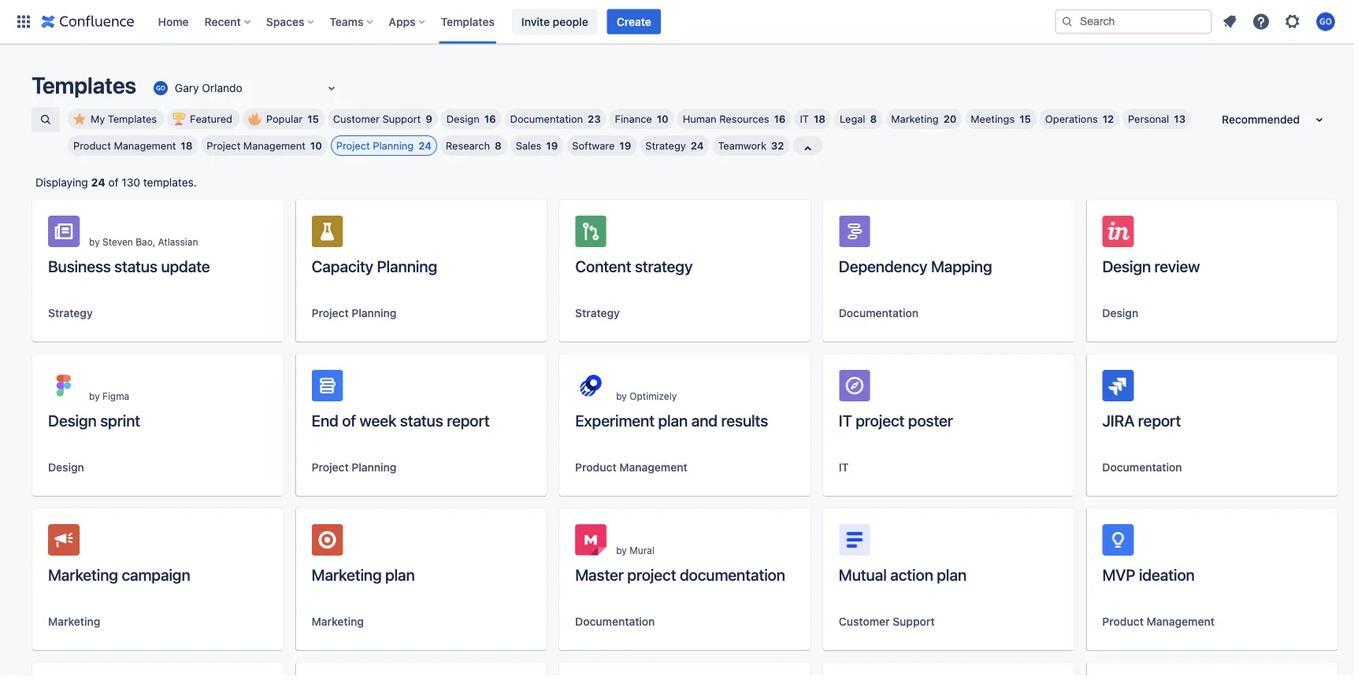 Task type: locate. For each thing, give the bounding box(es) containing it.
24
[[419, 140, 432, 152], [691, 140, 704, 152], [91, 176, 105, 189]]

2 vertical spatial product
[[1103, 616, 1144, 629]]

support
[[383, 113, 421, 125], [893, 616, 935, 629]]

1 horizontal spatial product management
[[1103, 616, 1215, 629]]

1 horizontal spatial 8
[[870, 113, 877, 125]]

product management down experiment
[[575, 461, 688, 474]]

confluence image
[[41, 12, 134, 31], [41, 12, 134, 31]]

teamwork
[[718, 140, 767, 152]]

by left steven
[[89, 236, 100, 247]]

search image
[[1061, 15, 1074, 28]]

0 horizontal spatial 8
[[495, 140, 502, 152]]

8 right research
[[495, 140, 502, 152]]

project planning down week
[[312, 461, 397, 474]]

management down experiment plan and results
[[620, 461, 688, 474]]

project down customer support 9 in the left of the page
[[336, 140, 370, 152]]

32
[[771, 140, 784, 152]]

2 19 from the left
[[620, 140, 631, 152]]

by figma
[[89, 391, 129, 402]]

1 vertical spatial 8
[[495, 140, 502, 152]]

project planning button down week
[[312, 460, 397, 476]]

home
[[158, 15, 189, 28]]

customer inside button
[[839, 616, 890, 629]]

research
[[446, 140, 490, 152]]

meetings
[[971, 113, 1015, 125]]

project planning
[[312, 307, 397, 320], [312, 461, 397, 474]]

0 vertical spatial documentation button
[[839, 306, 919, 322]]

1 vertical spatial project planning
[[312, 461, 397, 474]]

1 vertical spatial templates
[[32, 72, 136, 99]]

2 vertical spatial it
[[839, 461, 849, 474]]

apps button
[[384, 9, 431, 34]]

gary
[[175, 82, 199, 95]]

business
[[48, 257, 111, 275]]

featured button
[[167, 109, 240, 129]]

bao,
[[136, 236, 155, 247]]

project left poster
[[856, 411, 905, 430]]

templates up product management 18
[[108, 113, 157, 125]]

0 vertical spatial status
[[114, 257, 157, 275]]

1 horizontal spatial strategy
[[575, 307, 620, 320]]

invite people button
[[512, 9, 598, 34]]

my templates button
[[68, 109, 164, 129]]

1 vertical spatial customer
[[839, 616, 890, 629]]

personal 13
[[1129, 113, 1186, 125]]

project down mural
[[627, 566, 676, 584]]

mutual action plan
[[839, 566, 967, 584]]

1 vertical spatial status
[[400, 411, 443, 430]]

15 right meetings
[[1020, 113, 1031, 125]]

1 vertical spatial project planning button
[[312, 460, 397, 476]]

16 up 32
[[774, 113, 786, 125]]

1 vertical spatial documentation button
[[1103, 460, 1183, 476]]

0 vertical spatial customer
[[333, 113, 380, 125]]

1 horizontal spatial 10
[[657, 113, 669, 125]]

8
[[870, 113, 877, 125], [495, 140, 502, 152]]

1 vertical spatial product
[[575, 461, 617, 474]]

project planning for of
[[312, 461, 397, 474]]

1 horizontal spatial documentation button
[[839, 306, 919, 322]]

by left figma
[[89, 391, 100, 402]]

24 for displaying 24 of 130 templates.
[[91, 176, 105, 189]]

2 vertical spatial documentation button
[[575, 615, 655, 630]]

human
[[683, 113, 717, 125]]

by for master
[[616, 545, 627, 556]]

product management
[[575, 461, 688, 474], [1103, 616, 1215, 629]]

documentation down the jira report
[[1103, 461, 1183, 474]]

0 vertical spatial it
[[800, 113, 809, 125]]

8 for research 8
[[495, 140, 502, 152]]

plan
[[658, 411, 688, 430], [385, 566, 415, 584], [937, 566, 967, 584]]

1 horizontal spatial report
[[1139, 411, 1181, 430]]

0 horizontal spatial product management button
[[575, 460, 688, 476]]

planning
[[373, 140, 414, 152], [377, 257, 437, 275], [352, 307, 397, 320], [352, 461, 397, 474]]

0 horizontal spatial of
[[108, 176, 119, 189]]

1 horizontal spatial product
[[575, 461, 617, 474]]

it down it project poster
[[839, 461, 849, 474]]

project down capacity
[[312, 307, 349, 320]]

1 vertical spatial 10
[[310, 140, 322, 152]]

1 report from the left
[[447, 411, 490, 430]]

0 horizontal spatial strategy
[[48, 307, 93, 320]]

0 horizontal spatial support
[[383, 113, 421, 125]]

documentation button for jira
[[1103, 460, 1183, 476]]

strategy down content
[[575, 307, 620, 320]]

1 horizontal spatial of
[[342, 411, 356, 430]]

support down action
[[893, 616, 935, 629]]

0 vertical spatial project planning
[[312, 307, 397, 320]]

design up research
[[447, 113, 480, 125]]

documentation down 'dependency'
[[839, 307, 919, 320]]

1 project planning button from the top
[[312, 306, 397, 322]]

strategy
[[646, 140, 686, 152], [48, 307, 93, 320], [575, 307, 620, 320]]

0 horizontal spatial 16
[[484, 113, 496, 125]]

2 horizontal spatial product
[[1103, 616, 1144, 629]]

0 horizontal spatial marketing button
[[48, 615, 100, 630]]

support inside button
[[893, 616, 935, 629]]

Search field
[[1055, 9, 1213, 34]]

apps
[[389, 15, 416, 28]]

customer down mutual
[[839, 616, 890, 629]]

0 vertical spatial 8
[[870, 113, 877, 125]]

teams button
[[325, 9, 379, 34]]

1 vertical spatial 18
[[181, 140, 193, 152]]

0 horizontal spatial project
[[627, 566, 676, 584]]

1 horizontal spatial 18
[[814, 113, 826, 125]]

strategy button for content strategy
[[575, 306, 620, 322]]

24 down 9
[[419, 140, 432, 152]]

strategy
[[635, 257, 693, 275]]

product management button down ideation
[[1103, 615, 1215, 630]]

1 horizontal spatial 15
[[1020, 113, 1031, 125]]

9
[[426, 113, 432, 125]]

campaign
[[122, 566, 190, 584]]

0 horizontal spatial report
[[447, 411, 490, 430]]

mural
[[630, 545, 655, 556]]

1 horizontal spatial plan
[[658, 411, 688, 430]]

templates link
[[436, 9, 500, 34]]

2 project planning from the top
[[312, 461, 397, 474]]

0 vertical spatial templates
[[441, 15, 495, 28]]

it project poster
[[839, 411, 953, 430]]

master project documentation
[[575, 566, 785, 584]]

0 vertical spatial 18
[[814, 113, 826, 125]]

support for customer support
[[893, 616, 935, 629]]

2 project planning button from the top
[[312, 460, 397, 476]]

customer up project planning 24
[[333, 113, 380, 125]]

planning down customer support 9 in the left of the page
[[373, 140, 414, 152]]

recommended button
[[1213, 107, 1339, 132]]

create
[[617, 15, 652, 28]]

update
[[161, 257, 210, 275]]

product for experiment plan and results
[[575, 461, 617, 474]]

project planning 24
[[336, 140, 432, 152]]

appswitcher icon image
[[14, 12, 33, 31]]

marketing for 20
[[891, 113, 939, 125]]

project planning down capacity
[[312, 307, 397, 320]]

documentation down master
[[575, 616, 655, 629]]

displaying
[[35, 176, 88, 189]]

design for review
[[1103, 257, 1151, 275]]

design down the by figma
[[48, 411, 97, 430]]

18
[[814, 113, 826, 125], [181, 140, 193, 152]]

product management button for experiment
[[575, 460, 688, 476]]

marketing for plan
[[312, 566, 382, 584]]

1 15 from the left
[[307, 113, 319, 125]]

customer support 9
[[333, 113, 432, 125]]

settings icon image
[[1284, 12, 1303, 31]]

end
[[312, 411, 339, 430]]

sales 19
[[516, 140, 558, 152]]

1 horizontal spatial 16
[[774, 113, 786, 125]]

support left 9
[[383, 113, 421, 125]]

your profile and preferences image
[[1317, 12, 1336, 31]]

research 8
[[446, 140, 502, 152]]

design down design sprint
[[48, 461, 84, 474]]

2 vertical spatial templates
[[108, 113, 157, 125]]

status down by steven bao, atlassian
[[114, 257, 157, 275]]

strategy down finance 10 at the top of page
[[646, 140, 686, 152]]

templates inside button
[[108, 113, 157, 125]]

marketing button for marketing campaign
[[48, 615, 100, 630]]

report
[[447, 411, 490, 430], [1139, 411, 1181, 430]]

10
[[657, 113, 669, 125], [310, 140, 322, 152]]

0 horizontal spatial 24
[[91, 176, 105, 189]]

it
[[800, 113, 809, 125], [839, 411, 852, 430], [839, 461, 849, 474]]

design 16
[[447, 113, 496, 125]]

documentation button down master
[[575, 615, 655, 630]]

human resources 16
[[683, 113, 786, 125]]

0 horizontal spatial 15
[[307, 113, 319, 125]]

0 vertical spatial project planning button
[[312, 306, 397, 322]]

0 vertical spatial 10
[[657, 113, 669, 125]]

1 project planning from the top
[[312, 307, 397, 320]]

product down my
[[73, 140, 111, 152]]

product down the mvp
[[1103, 616, 1144, 629]]

0 vertical spatial support
[[383, 113, 421, 125]]

marketing 20
[[891, 113, 957, 125]]

project for master
[[627, 566, 676, 584]]

19 for software 19
[[620, 140, 631, 152]]

24 down human
[[691, 140, 704, 152]]

2 report from the left
[[1139, 411, 1181, 430]]

2 horizontal spatial 24
[[691, 140, 704, 152]]

product management button down experiment
[[575, 460, 688, 476]]

jira report
[[1103, 411, 1181, 430]]

0 vertical spatial project
[[856, 411, 905, 430]]

15
[[307, 113, 319, 125], [1020, 113, 1031, 125]]

documentation button down 'dependency'
[[839, 306, 919, 322]]

1 vertical spatial product management button
[[1103, 615, 1215, 630]]

0 horizontal spatial plan
[[385, 566, 415, 584]]

1 horizontal spatial product management button
[[1103, 615, 1215, 630]]

0 vertical spatial product management
[[575, 461, 688, 474]]

design review
[[1103, 257, 1200, 275]]

2 strategy button from the left
[[575, 306, 620, 322]]

1 19 from the left
[[546, 140, 558, 152]]

mvp ideation
[[1103, 566, 1195, 584]]

1 horizontal spatial marketing button
[[312, 615, 364, 630]]

banner
[[0, 0, 1355, 44]]

0 horizontal spatial design button
[[48, 460, 84, 476]]

planning down week
[[352, 461, 397, 474]]

0 horizontal spatial documentation button
[[575, 615, 655, 630]]

18 down featured 'button'
[[181, 140, 193, 152]]

documentation button
[[839, 306, 919, 322], [1103, 460, 1183, 476], [575, 615, 655, 630]]

featured
[[190, 113, 233, 125]]

status
[[114, 257, 157, 275], [400, 411, 443, 430]]

personal
[[1129, 113, 1170, 125]]

1 vertical spatial product management
[[1103, 616, 1215, 629]]

legal
[[840, 113, 866, 125]]

16
[[484, 113, 496, 125], [774, 113, 786, 125]]

project
[[207, 140, 241, 152], [336, 140, 370, 152], [312, 307, 349, 320], [312, 461, 349, 474]]

sprint
[[100, 411, 140, 430]]

18 up fewer categories 'image'
[[814, 113, 826, 125]]

1 marketing button from the left
[[48, 615, 100, 630]]

0 vertical spatial product management button
[[575, 460, 688, 476]]

by up experiment
[[616, 391, 627, 402]]

documentation
[[510, 113, 583, 125], [839, 307, 919, 320], [1103, 461, 1183, 474], [575, 616, 655, 629]]

design button down design review
[[1103, 306, 1139, 322]]

create link
[[607, 9, 661, 34]]

19 down "finance"
[[620, 140, 631, 152]]

templates right apps popup button
[[441, 15, 495, 28]]

1 vertical spatial project
[[627, 566, 676, 584]]

1 vertical spatial it
[[839, 411, 852, 430]]

0 vertical spatial design button
[[1103, 306, 1139, 322]]

None text field
[[151, 80, 154, 96]]

of left 130
[[108, 176, 119, 189]]

atlassian
[[158, 236, 198, 247]]

product
[[73, 140, 111, 152], [575, 461, 617, 474], [1103, 616, 1144, 629]]

product management button
[[575, 460, 688, 476], [1103, 615, 1215, 630]]

1 horizontal spatial strategy button
[[575, 306, 620, 322]]

strategy button down business on the left top of the page
[[48, 306, 93, 322]]

status right week
[[400, 411, 443, 430]]

1 horizontal spatial 24
[[419, 140, 432, 152]]

by for business
[[89, 236, 100, 247]]

0 horizontal spatial product
[[73, 140, 111, 152]]

design button down design sprint
[[48, 460, 84, 476]]

1 horizontal spatial 19
[[620, 140, 631, 152]]

1 horizontal spatial design button
[[1103, 306, 1139, 322]]

templates up my
[[32, 72, 136, 99]]

2 horizontal spatial documentation button
[[1103, 460, 1183, 476]]

0 horizontal spatial 19
[[546, 140, 558, 152]]

1 vertical spatial support
[[893, 616, 935, 629]]

marketing plan
[[312, 566, 415, 584]]

15 right popular
[[307, 113, 319, 125]]

1 horizontal spatial support
[[893, 616, 935, 629]]

it up it button
[[839, 411, 852, 430]]

0 horizontal spatial product management
[[575, 461, 688, 474]]

master
[[575, 566, 624, 584]]

10 left project planning 24
[[310, 140, 322, 152]]

of right end
[[342, 411, 356, 430]]

0 horizontal spatial status
[[114, 257, 157, 275]]

1 strategy button from the left
[[48, 306, 93, 322]]

open image
[[322, 79, 341, 98]]

1 horizontal spatial customer
[[839, 616, 890, 629]]

project planning for planning
[[312, 307, 397, 320]]

spaces
[[266, 15, 304, 28]]

by
[[89, 236, 100, 247], [89, 391, 100, 402], [616, 391, 627, 402], [616, 545, 627, 556]]

management down ideation
[[1147, 616, 1215, 629]]

1 horizontal spatial status
[[400, 411, 443, 430]]

product for mvp ideation
[[1103, 616, 1144, 629]]

8 right legal
[[870, 113, 877, 125]]

documentation for jira report
[[1103, 461, 1183, 474]]

product down experiment
[[575, 461, 617, 474]]

by for experiment
[[616, 391, 627, 402]]

0 horizontal spatial customer
[[333, 113, 380, 125]]

product management down ideation
[[1103, 616, 1215, 629]]

0 horizontal spatial 10
[[310, 140, 322, 152]]

by left mural
[[616, 545, 627, 556]]

0 horizontal spatial strategy button
[[48, 306, 93, 322]]

project planning button down capacity
[[312, 306, 397, 322]]

it up fewer categories 'image'
[[800, 113, 809, 125]]

marketing button down marketing campaign
[[48, 615, 100, 630]]

19 for sales 19
[[546, 140, 558, 152]]

strategy 24
[[646, 140, 704, 152]]

documentation button down the jira report
[[1103, 460, 1183, 476]]

product management for experiment
[[575, 461, 688, 474]]

0 horizontal spatial 18
[[181, 140, 193, 152]]

16 up research 8
[[484, 113, 496, 125]]

strategy button down content
[[575, 306, 620, 322]]

2 marketing button from the left
[[312, 615, 364, 630]]

1 horizontal spatial project
[[856, 411, 905, 430]]

19 right sales
[[546, 140, 558, 152]]

strategy down business on the left top of the page
[[48, 307, 93, 320]]

1 vertical spatial of
[[342, 411, 356, 430]]

documentation for dependency mapping
[[839, 307, 919, 320]]

marketing button down the marketing plan
[[312, 615, 364, 630]]

design left review
[[1103, 257, 1151, 275]]

and
[[692, 411, 718, 430]]

10 right "finance"
[[657, 113, 669, 125]]

strategy button for business status update
[[48, 306, 93, 322]]

management down popular
[[243, 140, 306, 152]]

24 left 130
[[91, 176, 105, 189]]

1 vertical spatial design button
[[48, 460, 84, 476]]

dependency
[[839, 257, 928, 275]]

2 16 from the left
[[774, 113, 786, 125]]

marketing campaign
[[48, 566, 190, 584]]



Task type: describe. For each thing, give the bounding box(es) containing it.
capacity
[[312, 257, 373, 275]]

experiment
[[575, 411, 655, 430]]

it 18
[[800, 113, 826, 125]]

operations 12
[[1046, 113, 1114, 125]]

documentation button for dependency
[[839, 306, 919, 322]]

project down end
[[312, 461, 349, 474]]

1 16 from the left
[[484, 113, 496, 125]]

design down design review
[[1103, 307, 1139, 320]]

home link
[[153, 9, 194, 34]]

recent
[[205, 15, 241, 28]]

jira
[[1103, 411, 1135, 430]]

templates inside global element
[[441, 15, 495, 28]]

documentation
[[680, 566, 785, 584]]

marketing button for marketing plan
[[312, 615, 364, 630]]

20
[[944, 113, 957, 125]]

marketing for campaign
[[48, 566, 118, 584]]

dependency mapping
[[839, 257, 993, 275]]

documentation for master project documentation
[[575, 616, 655, 629]]

open search bar image
[[39, 113, 52, 126]]

planning down capacity planning
[[352, 307, 397, 320]]

displaying 24 of 130 templates.
[[35, 176, 197, 189]]

2 15 from the left
[[1020, 113, 1031, 125]]

it for it
[[839, 461, 849, 474]]

plan for marketing
[[385, 566, 415, 584]]

customer for customer support
[[839, 616, 890, 629]]

13
[[1174, 113, 1186, 125]]

sales
[[516, 140, 542, 152]]

poster
[[908, 411, 953, 430]]

software
[[572, 140, 615, 152]]

it for it project poster
[[839, 411, 852, 430]]

2 horizontal spatial strategy
[[646, 140, 686, 152]]

content
[[575, 257, 632, 275]]

week
[[360, 411, 397, 430]]

0 vertical spatial of
[[108, 176, 119, 189]]

global element
[[9, 0, 1052, 44]]

plan for experiment
[[658, 411, 688, 430]]

it button
[[839, 460, 849, 476]]

help icon image
[[1252, 12, 1271, 31]]

invite people
[[522, 15, 588, 28]]

strategy for content strategy
[[575, 307, 620, 320]]

ideation
[[1139, 566, 1195, 584]]

my templates
[[91, 113, 157, 125]]

design button for design review
[[1103, 306, 1139, 322]]

design for 16
[[447, 113, 480, 125]]

design for sprint
[[48, 411, 97, 430]]

banner containing home
[[0, 0, 1355, 44]]

project down featured
[[207, 140, 241, 152]]

customer support button
[[839, 615, 935, 630]]

documentation 23
[[510, 113, 601, 125]]

my
[[91, 113, 105, 125]]

8 for legal 8
[[870, 113, 877, 125]]

documentation button for master
[[575, 615, 655, 630]]

meetings 15
[[971, 113, 1031, 125]]

mvp
[[1103, 566, 1136, 584]]

review
[[1155, 257, 1200, 275]]

recommended
[[1222, 113, 1300, 126]]

project management 10
[[207, 140, 322, 152]]

mutual
[[839, 566, 887, 584]]

software 19
[[572, 140, 631, 152]]

design button for design sprint
[[48, 460, 84, 476]]

planning right capacity
[[377, 257, 437, 275]]

customer for customer support 9
[[333, 113, 380, 125]]

mapping
[[931, 257, 993, 275]]

fewer categories image
[[799, 139, 817, 158]]

documentation up sales 19
[[510, 113, 583, 125]]

by for design
[[89, 391, 100, 402]]

popular
[[266, 113, 303, 125]]

capacity planning
[[312, 257, 437, 275]]

recent button
[[200, 9, 257, 34]]

legal 8
[[840, 113, 877, 125]]

action
[[891, 566, 934, 584]]

management down the my templates
[[114, 140, 176, 152]]

content strategy
[[575, 257, 693, 275]]

by optimizely
[[616, 391, 677, 402]]

steven
[[102, 236, 133, 247]]

customer support
[[839, 616, 935, 629]]

design sprint
[[48, 411, 140, 430]]

notification icon image
[[1221, 12, 1240, 31]]

product management 18
[[73, 140, 193, 152]]

12
[[1103, 113, 1114, 125]]

2 horizontal spatial plan
[[937, 566, 967, 584]]

experiment plan and results
[[575, 411, 768, 430]]

product management for mvp
[[1103, 616, 1215, 629]]

project for it
[[856, 411, 905, 430]]

finance
[[615, 113, 652, 125]]

operations
[[1046, 113, 1098, 125]]

support for customer support 9
[[383, 113, 421, 125]]

end of week status report
[[312, 411, 490, 430]]

24 for strategy 24
[[691, 140, 704, 152]]

strategy for business status update
[[48, 307, 93, 320]]

people
[[553, 15, 588, 28]]

23
[[588, 113, 601, 125]]

project planning button for of
[[312, 460, 397, 476]]

optimizely
[[630, 391, 677, 402]]

orlando
[[202, 82, 242, 95]]

figma
[[102, 391, 129, 402]]

results
[[721, 411, 768, 430]]

finance 10
[[615, 113, 669, 125]]

it for it 18
[[800, 113, 809, 125]]

teamwork 32
[[718, 140, 784, 152]]

templates.
[[143, 176, 197, 189]]

project planning button for planning
[[312, 306, 397, 322]]

130
[[122, 176, 140, 189]]

product management button for mvp
[[1103, 615, 1215, 630]]

spaces button
[[261, 9, 320, 34]]

0 vertical spatial product
[[73, 140, 111, 152]]



Task type: vqa. For each thing, say whether or not it's contained in the screenshot.
Redo ⌘⇧Z Image
no



